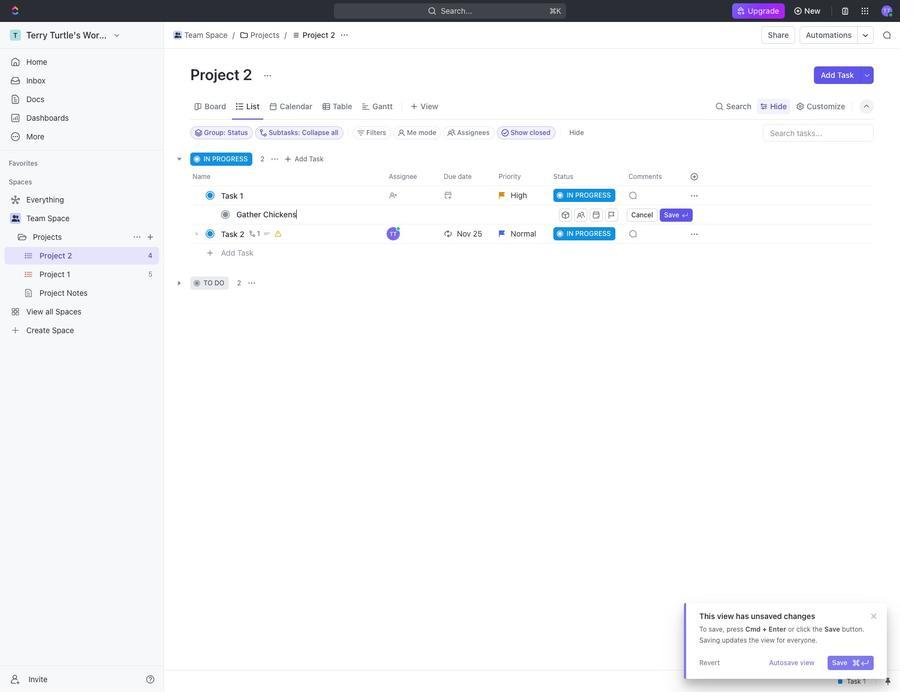 Task type: locate. For each thing, give the bounding box(es) containing it.
0 horizontal spatial all
[[46, 307, 53, 316]]

1 vertical spatial tt
[[390, 231, 397, 237]]

Task name or type '/' for commands text field
[[237, 205, 557, 223]]

1 horizontal spatial team
[[184, 30, 204, 40]]

favorites button
[[4, 157, 42, 170]]

add up customize
[[821, 70, 836, 80]]

0 horizontal spatial project 2 link
[[40, 247, 144, 265]]

board
[[205, 101, 226, 111]]

date
[[458, 172, 472, 181]]

saving
[[700, 636, 721, 644]]

list link
[[244, 99, 260, 114]]

0 horizontal spatial status
[[228, 128, 248, 137]]

the down cmd
[[749, 636, 759, 644]]

add task button
[[815, 66, 861, 84], [282, 153, 328, 166], [216, 246, 258, 260]]

0 horizontal spatial team space link
[[26, 210, 157, 227]]

2 horizontal spatial add
[[821, 70, 836, 80]]

cancel
[[632, 210, 653, 219]]

add task button down the task 2
[[216, 246, 258, 260]]

1 vertical spatial team
[[26, 213, 45, 223]]

0 horizontal spatial team
[[26, 213, 45, 223]]

customize button
[[793, 99, 849, 114]]

docs link
[[4, 91, 159, 108]]

gantt
[[373, 101, 393, 111]]

hide right search
[[771, 101, 787, 111]]

task down collapse
[[309, 155, 324, 163]]

changes
[[784, 611, 816, 621]]

team right user group icon on the top left of page
[[184, 30, 204, 40]]

1 up project notes
[[67, 269, 70, 279]]

due date button
[[437, 168, 492, 185]]

tree inside sidebar navigation
[[4, 191, 159, 339]]

0 horizontal spatial the
[[749, 636, 759, 644]]

0 vertical spatial projects link
[[237, 29, 282, 42]]

team space link
[[171, 29, 230, 42], [26, 210, 157, 227]]

0 vertical spatial add task
[[821, 70, 855, 80]]

1 vertical spatial space
[[48, 213, 70, 223]]

1 for project 1
[[67, 269, 70, 279]]

dashboards
[[26, 113, 69, 122]]

0 horizontal spatial projects
[[33, 232, 62, 241]]

1 horizontal spatial hide
[[771, 101, 787, 111]]

1 vertical spatial team space
[[26, 213, 70, 223]]

dashboards link
[[4, 109, 159, 127]]

0 horizontal spatial project 2
[[40, 251, 72, 260]]

project notes
[[40, 288, 88, 297]]

notes
[[67, 288, 88, 297]]

0 horizontal spatial view
[[717, 611, 734, 621]]

in up name
[[204, 155, 210, 163]]

spaces
[[9, 178, 32, 186], [55, 307, 82, 316]]

1 horizontal spatial status
[[554, 172, 574, 181]]

2 vertical spatial add
[[221, 248, 235, 257]]

team space down everything
[[26, 213, 70, 223]]

save button down button.
[[828, 656, 874, 670]]

1 horizontal spatial spaces
[[55, 307, 82, 316]]

table link
[[331, 99, 352, 114]]

revert
[[700, 659, 720, 667]]

button.
[[843, 625, 865, 633]]

1 horizontal spatial tt
[[884, 7, 891, 14]]

view down '+'
[[761, 636, 775, 644]]

in progress for high
[[567, 191, 611, 199]]

2 horizontal spatial project 2
[[303, 30, 335, 40]]

progress for high
[[576, 191, 611, 199]]

0 horizontal spatial add task button
[[216, 246, 258, 260]]

priority
[[499, 172, 521, 181]]

team space inside sidebar navigation
[[26, 213, 70, 223]]

spaces down project notes
[[55, 307, 82, 316]]

view up create
[[26, 307, 43, 316]]

2 vertical spatial in progress
[[567, 229, 611, 238]]

add up name dropdown button
[[295, 155, 307, 163]]

save down button.
[[833, 659, 848, 667]]

project 2
[[303, 30, 335, 40], [190, 65, 256, 83], [40, 251, 72, 260]]

1 vertical spatial add task button
[[282, 153, 328, 166]]

progress
[[212, 155, 248, 163], [576, 191, 611, 199], [576, 229, 611, 238]]

0 vertical spatial team space link
[[171, 29, 230, 42]]

subtasks: collapse all
[[269, 128, 339, 137]]

home link
[[4, 53, 159, 71]]

0 vertical spatial hide
[[771, 101, 787, 111]]

to
[[700, 625, 707, 633]]

1 horizontal spatial the
[[813, 625, 823, 633]]

1 vertical spatial in progress button
[[547, 224, 622, 244]]

1 vertical spatial status
[[554, 172, 574, 181]]

priority button
[[492, 168, 547, 185]]

1 up the task 2
[[240, 191, 243, 200]]

add task button up customize
[[815, 66, 861, 84]]

view inside button
[[421, 101, 439, 111]]

1 vertical spatial project 2 link
[[40, 247, 144, 265]]

2 vertical spatial project 2
[[40, 251, 72, 260]]

0 horizontal spatial tt
[[390, 231, 397, 237]]

view inside sidebar navigation
[[26, 307, 43, 316]]

1 vertical spatial view
[[26, 307, 43, 316]]

or
[[789, 625, 795, 633]]

1
[[240, 191, 243, 200], [257, 229, 260, 238], [67, 269, 70, 279]]

task
[[838, 70, 855, 80], [309, 155, 324, 163], [221, 191, 238, 200], [221, 229, 238, 238], [237, 248, 254, 257]]

add task button up name dropdown button
[[282, 153, 328, 166]]

add for the right the add task button
[[821, 70, 836, 80]]

add
[[821, 70, 836, 80], [295, 155, 307, 163], [221, 248, 235, 257]]

calendar link
[[278, 99, 313, 114]]

view inside button
[[801, 659, 815, 667]]

create
[[26, 325, 50, 335]]

status right group:
[[228, 128, 248, 137]]

1 vertical spatial projects
[[33, 232, 62, 241]]

search button
[[712, 99, 755, 114]]

0 horizontal spatial add task
[[221, 248, 254, 257]]

inbox link
[[4, 72, 159, 89]]

1 vertical spatial hide
[[570, 128, 584, 137]]

all right collapse
[[331, 128, 339, 137]]

1 vertical spatial view
[[761, 636, 775, 644]]

1 vertical spatial in progress
[[567, 191, 611, 199]]

1 horizontal spatial project 2 link
[[289, 29, 338, 42]]

1 vertical spatial progress
[[576, 191, 611, 199]]

in for normal
[[567, 229, 574, 238]]

1 vertical spatial all
[[46, 307, 53, 316]]

save button
[[660, 208, 693, 221], [828, 656, 874, 670]]

project 1 link
[[40, 266, 144, 283]]

1 horizontal spatial team space
[[184, 30, 228, 40]]

0 vertical spatial add task button
[[815, 66, 861, 84]]

1 vertical spatial add
[[295, 155, 307, 163]]

save right cancel
[[664, 210, 680, 219]]

view up save,
[[717, 611, 734, 621]]

projects inside tree
[[33, 232, 62, 241]]

0 vertical spatial view
[[717, 611, 734, 621]]

0 vertical spatial all
[[331, 128, 339, 137]]

board link
[[203, 99, 226, 114]]

save,
[[709, 625, 725, 633]]

comments
[[629, 172, 662, 181]]

0 vertical spatial view
[[421, 101, 439, 111]]

team space link inside sidebar navigation
[[26, 210, 157, 227]]

task up the task 2
[[221, 191, 238, 200]]

0 vertical spatial spaces
[[9, 178, 32, 186]]

1 vertical spatial spaces
[[55, 307, 82, 316]]

2 in progress button from the top
[[547, 224, 622, 244]]

2 / from the left
[[285, 30, 287, 40]]

1 horizontal spatial add
[[295, 155, 307, 163]]

me mode button
[[394, 126, 441, 139]]

task 1 link
[[218, 187, 380, 203]]

status
[[228, 128, 248, 137], [554, 172, 574, 181]]

1 vertical spatial save button
[[828, 656, 874, 670]]

2 vertical spatial 1
[[67, 269, 70, 279]]

task down 1 button
[[237, 248, 254, 257]]

new
[[805, 6, 821, 15]]

2 vertical spatial view
[[801, 659, 815, 667]]

0 vertical spatial 1
[[240, 191, 243, 200]]

in right normal
[[567, 229, 574, 238]]

1 horizontal spatial 1
[[240, 191, 243, 200]]

add task down the subtasks: collapse all
[[295, 155, 324, 163]]

view
[[717, 611, 734, 621], [761, 636, 775, 644], [801, 659, 815, 667]]

1 horizontal spatial /
[[285, 30, 287, 40]]

1 horizontal spatial projects link
[[237, 29, 282, 42]]

the
[[813, 625, 823, 633], [749, 636, 759, 644]]

tree containing everything
[[4, 191, 159, 339]]

for
[[777, 636, 786, 644]]

due
[[444, 172, 456, 181]]

team space
[[184, 30, 228, 40], [26, 213, 70, 223]]

project 1
[[40, 269, 70, 279]]

add task
[[821, 70, 855, 80], [295, 155, 324, 163], [221, 248, 254, 257]]

docs
[[26, 94, 44, 104]]

team space right user group icon on the top left of page
[[184, 30, 228, 40]]

1 in progress button from the top
[[547, 185, 622, 205]]

⌘k
[[550, 6, 562, 15]]

0 horizontal spatial view
[[26, 307, 43, 316]]

progress for normal
[[576, 229, 611, 238]]

in progress button for normal
[[547, 224, 622, 244]]

view all spaces
[[26, 307, 82, 316]]

save left button.
[[825, 625, 841, 633]]

in down status dropdown button
[[567, 191, 574, 199]]

1 vertical spatial 1
[[257, 229, 260, 238]]

filters
[[367, 128, 386, 137]]

1 right the task 2
[[257, 229, 260, 238]]

0 vertical spatial save button
[[660, 208, 693, 221]]

autosave view button
[[765, 656, 820, 670]]

0 horizontal spatial projects link
[[33, 228, 128, 246]]

0 vertical spatial status
[[228, 128, 248, 137]]

tree
[[4, 191, 159, 339]]

add task down the task 2
[[221, 248, 254, 257]]

all up create space
[[46, 307, 53, 316]]

add task up customize
[[821, 70, 855, 80]]

add down the task 2
[[221, 248, 235, 257]]

all
[[331, 128, 339, 137], [46, 307, 53, 316]]

view for view all spaces
[[26, 307, 43, 316]]

hide right 'closed'
[[570, 128, 584, 137]]

spaces down favorites button
[[9, 178, 32, 186]]

team right user group image
[[26, 213, 45, 223]]

updates
[[722, 636, 747, 644]]

projects link
[[237, 29, 282, 42], [33, 228, 128, 246]]

2 vertical spatial progress
[[576, 229, 611, 238]]

customize
[[807, 101, 846, 111]]

in progress for normal
[[567, 229, 611, 238]]

1 vertical spatial projects link
[[33, 228, 128, 246]]

project for project 1 link
[[40, 269, 65, 279]]

2 horizontal spatial view
[[801, 659, 815, 667]]

space down view all spaces
[[52, 325, 74, 335]]

space
[[206, 30, 228, 40], [48, 213, 70, 223], [52, 325, 74, 335]]

0 vertical spatial the
[[813, 625, 823, 633]]

2 horizontal spatial add task button
[[815, 66, 861, 84]]

1 vertical spatial project 2
[[190, 65, 256, 83]]

group: status
[[204, 128, 248, 137]]

1 vertical spatial save
[[825, 625, 841, 633]]

high
[[511, 190, 527, 200]]

0 horizontal spatial 1
[[67, 269, 70, 279]]

space right user group icon on the top left of page
[[206, 30, 228, 40]]

/
[[233, 30, 235, 40], [285, 30, 287, 40]]

0 horizontal spatial /
[[233, 30, 235, 40]]

hide inside dropdown button
[[771, 101, 787, 111]]

view down everyone.
[[801, 659, 815, 667]]

table
[[333, 101, 352, 111]]

0 vertical spatial add
[[821, 70, 836, 80]]

0 vertical spatial project 2
[[303, 30, 335, 40]]

task inside task 1 link
[[221, 191, 238, 200]]

1 horizontal spatial tt button
[[879, 2, 896, 20]]

workspace
[[83, 30, 128, 40]]

team
[[184, 30, 204, 40], [26, 213, 45, 223]]

view for view
[[421, 101, 439, 111]]

high button
[[492, 185, 547, 205]]

0 horizontal spatial add
[[221, 248, 235, 257]]

space down everything
[[48, 213, 70, 223]]

0 horizontal spatial team space
[[26, 213, 70, 223]]

save button right cancel button
[[660, 208, 693, 221]]

upgrade link
[[733, 3, 785, 19]]

the right 'click'
[[813, 625, 823, 633]]

in
[[204, 155, 210, 163], [567, 191, 574, 199], [567, 229, 574, 238]]

0 vertical spatial projects
[[251, 30, 280, 40]]

0 horizontal spatial hide
[[570, 128, 584, 137]]

view up the mode
[[421, 101, 439, 111]]

0 vertical spatial tt button
[[879, 2, 896, 20]]

1 inside sidebar navigation
[[67, 269, 70, 279]]

0 vertical spatial team space
[[184, 30, 228, 40]]

0 horizontal spatial tt button
[[383, 224, 437, 244]]

status right priority dropdown button
[[554, 172, 574, 181]]

1 horizontal spatial view
[[761, 636, 775, 644]]

2 vertical spatial add task button
[[216, 246, 258, 260]]

1 vertical spatial in
[[567, 191, 574, 199]]

2
[[331, 30, 335, 40], [243, 65, 252, 83], [261, 155, 265, 163], [240, 229, 245, 238], [67, 251, 72, 260], [237, 279, 241, 287]]



Task type: vqa. For each thing, say whether or not it's contained in the screenshot.
1st Heading from the bottom of the page
no



Task type: describe. For each thing, give the bounding box(es) containing it.
invite
[[29, 674, 48, 684]]

1 horizontal spatial add task button
[[282, 153, 328, 166]]

in progress button for high
[[547, 185, 622, 205]]

has
[[736, 611, 749, 621]]

show closed button
[[497, 126, 556, 139]]

more button
[[4, 128, 159, 145]]

upgrade
[[748, 6, 780, 15]]

everyone.
[[788, 636, 818, 644]]

name
[[193, 172, 211, 181]]

1 horizontal spatial save button
[[828, 656, 874, 670]]

1 horizontal spatial all
[[331, 128, 339, 137]]

unsaved
[[751, 611, 782, 621]]

create space link
[[4, 322, 157, 339]]

t
[[13, 31, 18, 39]]

0 vertical spatial project 2 link
[[289, 29, 338, 42]]

project for project notes link
[[40, 288, 65, 297]]

to do
[[204, 279, 225, 287]]

task 1
[[221, 191, 243, 200]]

view for this
[[717, 611, 734, 621]]

assignees button
[[444, 126, 495, 139]]

search
[[727, 101, 752, 111]]

in for high
[[567, 191, 574, 199]]

gantt link
[[371, 99, 393, 114]]

team inside tree
[[26, 213, 45, 223]]

view all spaces link
[[4, 303, 157, 321]]

0 vertical spatial save
[[664, 210, 680, 219]]

0 horizontal spatial spaces
[[9, 178, 32, 186]]

due date
[[444, 172, 472, 181]]

normal button
[[492, 224, 547, 244]]

2 horizontal spatial add task
[[821, 70, 855, 80]]

sidebar navigation
[[0, 22, 166, 692]]

1 / from the left
[[233, 30, 235, 40]]

new button
[[790, 2, 828, 20]]

all inside sidebar navigation
[[46, 307, 53, 316]]

4
[[148, 251, 153, 260]]

autosave
[[770, 659, 799, 667]]

me mode
[[407, 128, 437, 137]]

comments button
[[622, 168, 677, 185]]

everything link
[[4, 191, 157, 209]]

share
[[768, 30, 789, 40]]

group:
[[204, 128, 226, 137]]

closed
[[530, 128, 551, 137]]

press
[[727, 625, 744, 633]]

status inside dropdown button
[[554, 172, 574, 181]]

normal
[[511, 229, 537, 238]]

1 vertical spatial the
[[749, 636, 759, 644]]

assignee button
[[383, 168, 437, 185]]

to
[[204, 279, 213, 287]]

mode
[[419, 128, 437, 137]]

1 horizontal spatial project 2
[[190, 65, 256, 83]]

cmd
[[746, 625, 761, 633]]

terry
[[26, 30, 48, 40]]

spaces inside view all spaces link
[[55, 307, 82, 316]]

task up customize
[[838, 70, 855, 80]]

everything
[[26, 195, 64, 204]]

task left 1 button
[[221, 229, 238, 238]]

assignees
[[457, 128, 490, 137]]

project notes link
[[40, 284, 157, 302]]

do
[[215, 279, 225, 287]]

0 vertical spatial space
[[206, 30, 228, 40]]

add for bottommost the add task button
[[221, 248, 235, 257]]

user group image
[[174, 32, 181, 38]]

1 vertical spatial add task
[[295, 155, 324, 163]]

create space
[[26, 325, 74, 335]]

project for the left project 2 "link"
[[40, 251, 65, 260]]

this
[[700, 611, 715, 621]]

1 inside button
[[257, 229, 260, 238]]

show closed
[[511, 128, 551, 137]]

search...
[[441, 6, 473, 15]]

more
[[26, 132, 44, 141]]

0 vertical spatial progress
[[212, 155, 248, 163]]

share button
[[762, 26, 796, 44]]

view for autosave
[[801, 659, 815, 667]]

5
[[148, 270, 153, 278]]

terry turtle's workspace, , element
[[10, 30, 21, 41]]

2 vertical spatial add task
[[221, 248, 254, 257]]

click
[[797, 625, 811, 633]]

show
[[511, 128, 528, 137]]

view button
[[407, 93, 442, 119]]

Search tasks... text field
[[764, 125, 874, 141]]

0 vertical spatial in progress
[[204, 155, 248, 163]]

inbox
[[26, 76, 46, 85]]

hide inside button
[[570, 128, 584, 137]]

0 vertical spatial tt
[[884, 7, 891, 14]]

0 horizontal spatial save button
[[660, 208, 693, 221]]

1 for task 1
[[240, 191, 243, 200]]

2 vertical spatial save
[[833, 659, 848, 667]]

task 2
[[221, 229, 245, 238]]

1 vertical spatial tt button
[[383, 224, 437, 244]]

user group image
[[11, 215, 19, 222]]

assignee
[[389, 172, 417, 181]]

2 vertical spatial space
[[52, 325, 74, 335]]

automations
[[806, 30, 852, 40]]

terry turtle's workspace
[[26, 30, 128, 40]]

view button
[[407, 99, 442, 114]]

name button
[[190, 168, 383, 185]]

subtasks:
[[269, 128, 300, 137]]

hide button
[[565, 126, 589, 139]]

save inside this view has unsaved changes to save, press cmd + enter or click the save button. saving updates the view for everyone.
[[825, 625, 841, 633]]

1 button
[[247, 228, 262, 239]]

0 vertical spatial team
[[184, 30, 204, 40]]

1 horizontal spatial team space link
[[171, 29, 230, 42]]

status button
[[547, 168, 622, 185]]

+
[[763, 625, 767, 633]]

collapse
[[302, 128, 330, 137]]

project 2 inside tree
[[40, 251, 72, 260]]

2 inside sidebar navigation
[[67, 251, 72, 260]]

0 vertical spatial in
[[204, 155, 210, 163]]

favorites
[[9, 159, 38, 167]]



